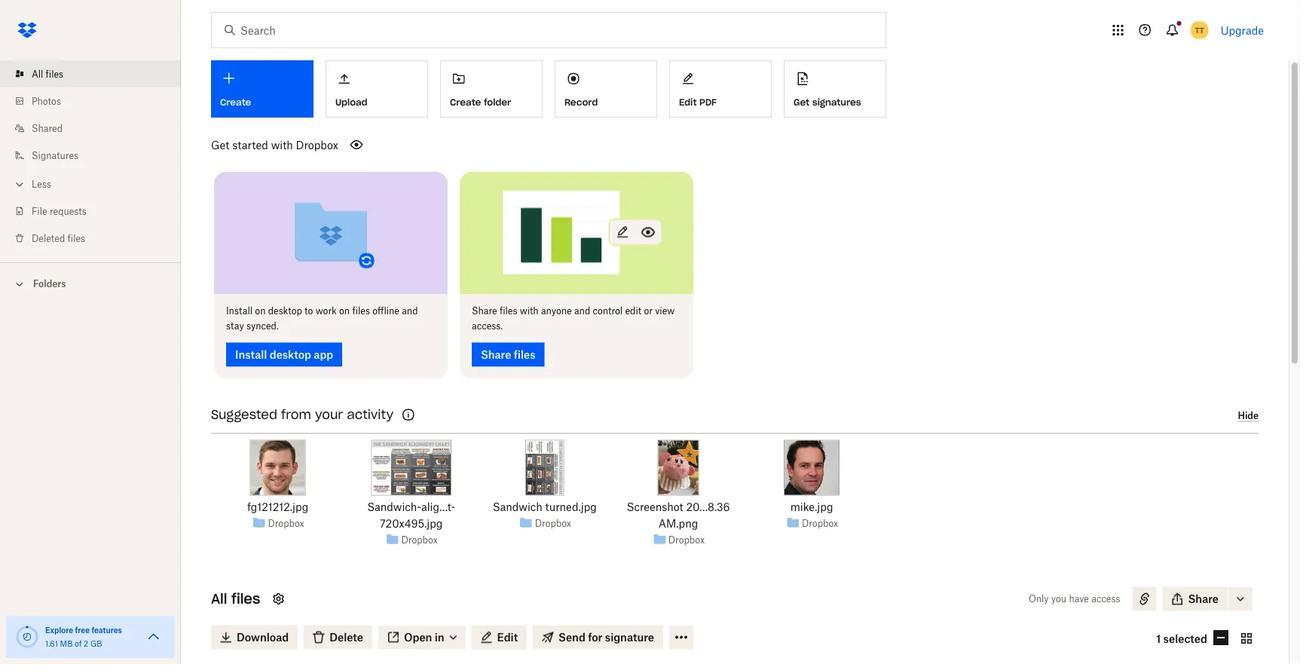 Task type: locate. For each thing, give the bounding box(es) containing it.
create left folder at top left
[[450, 96, 481, 108]]

and inside share files with anyone and control edit or view access.
[[574, 305, 590, 317]]

turned.jpg
[[545, 501, 597, 513]]

1 vertical spatial with
[[520, 305, 539, 317]]

edit inside edit pdf "button"
[[679, 96, 697, 108]]

all
[[32, 68, 43, 80], [211, 590, 227, 608]]

edit inside edit button
[[497, 631, 518, 644]]

1 horizontal spatial and
[[574, 305, 590, 317]]

1 horizontal spatial with
[[520, 305, 539, 317]]

list containing all files
[[0, 51, 181, 262]]

all up photos
[[32, 68, 43, 80]]

dropbox link for mike.jpg
[[802, 516, 838, 531]]

create up started
[[220, 96, 251, 108]]

files inside install on desktop to work on files offline and stay synced.
[[352, 305, 370, 317]]

mb
[[60, 639, 73, 648]]

files
[[46, 68, 63, 80], [68, 233, 85, 244], [352, 305, 370, 317], [500, 305, 517, 317], [514, 348, 536, 361], [231, 590, 260, 608]]

0 horizontal spatial all files
[[32, 68, 63, 80]]

dropbox down am.png
[[669, 534, 705, 545]]

quota usage element
[[15, 625, 39, 649]]

your
[[315, 407, 343, 423]]

all files list item
[[0, 60, 181, 87]]

desktop left to
[[268, 305, 302, 317]]

get left started
[[211, 138, 229, 151]]

1
[[1157, 632, 1161, 645]]

upload
[[335, 96, 368, 108]]

hide
[[1238, 410, 1259, 421]]

edit
[[625, 305, 642, 317]]

0 vertical spatial get
[[794, 96, 810, 108]]

1 selected
[[1157, 632, 1208, 645]]

with inside share files with anyone and control edit or view access.
[[520, 305, 539, 317]]

started
[[232, 138, 268, 151]]

1 and from the left
[[402, 305, 418, 317]]

all files link
[[12, 60, 181, 87]]

files down share files with anyone and control edit or view access.
[[514, 348, 536, 361]]

get started with dropbox
[[211, 138, 338, 151]]

folders button
[[0, 272, 181, 294]]

files up access.
[[500, 305, 517, 317]]

dropbox for mike.jpg
[[802, 518, 838, 529]]

have
[[1069, 593, 1089, 605]]

install for install desktop app
[[235, 348, 267, 361]]

create
[[450, 96, 481, 108], [220, 96, 251, 108]]

signatures
[[813, 96, 861, 108]]

create folder
[[450, 96, 511, 108]]

tt
[[1195, 25, 1204, 35]]

dropbox down sandwich turned.jpg
[[535, 518, 571, 529]]

mike.jpg link
[[791, 499, 833, 515]]

2 vertical spatial share
[[1188, 593, 1219, 605]]

control
[[593, 305, 623, 317]]

fg121212.jpg link
[[247, 499, 309, 515]]

open
[[404, 631, 432, 644]]

less image
[[12, 177, 27, 192]]

to
[[305, 305, 313, 317]]

upload button
[[326, 60, 428, 118]]

share inside share files with anyone and control edit or view access.
[[472, 305, 497, 317]]

0 horizontal spatial all
[[32, 68, 43, 80]]

0 horizontal spatial edit
[[497, 631, 518, 644]]

0 vertical spatial desktop
[[268, 305, 302, 317]]

dropbox link for fg121212.jpg
[[268, 516, 304, 531]]

20…8.36
[[686, 501, 730, 513]]

0 horizontal spatial with
[[271, 138, 293, 151]]

edit pdf
[[679, 96, 717, 108]]

create for create folder
[[450, 96, 481, 108]]

send for signature
[[559, 631, 654, 644]]

0 vertical spatial with
[[271, 138, 293, 151]]

free
[[75, 625, 90, 635]]

0 horizontal spatial and
[[402, 305, 418, 317]]

and left "control" at left top
[[574, 305, 590, 317]]

1 vertical spatial get
[[211, 138, 229, 151]]

1 horizontal spatial on
[[339, 305, 350, 317]]

files inside list item
[[46, 68, 63, 80]]

dropbox link for sandwich turned.jpg
[[535, 516, 571, 531]]

files left offline
[[352, 305, 370, 317]]

stay
[[226, 320, 244, 332]]

install
[[226, 305, 253, 317], [235, 348, 267, 361]]

dropbox for fg121212.jpg
[[268, 518, 304, 529]]

0 vertical spatial all files
[[32, 68, 63, 80]]

get inside button
[[794, 96, 810, 108]]

activity
[[347, 407, 394, 423]]

on right work
[[339, 305, 350, 317]]

access.
[[472, 320, 503, 332]]

0 horizontal spatial get
[[211, 138, 229, 151]]

edit left pdf
[[679, 96, 697, 108]]

shared link
[[12, 115, 181, 142]]

edit left send
[[497, 631, 518, 644]]

and
[[402, 305, 418, 317], [574, 305, 590, 317]]

share down access.
[[481, 348, 511, 361]]

of
[[75, 639, 82, 648]]

dropbox link down mike.jpg link
[[802, 516, 838, 531]]

0 horizontal spatial create
[[220, 96, 251, 108]]

dropbox down fg121212.jpg
[[268, 518, 304, 529]]

dropbox
[[296, 138, 338, 151], [268, 518, 304, 529], [535, 518, 571, 529], [802, 518, 838, 529], [401, 534, 438, 545], [669, 534, 705, 545]]

all files left folder settings image at the bottom left of page
[[211, 590, 260, 608]]

dropbox link down am.png
[[669, 532, 705, 547]]

only you have access
[[1029, 593, 1121, 605]]

1 vertical spatial desktop
[[270, 348, 311, 361]]

share up selected
[[1188, 593, 1219, 605]]

create inside popup button
[[220, 96, 251, 108]]

1 horizontal spatial all
[[211, 590, 227, 608]]

suggested
[[211, 407, 277, 423]]

edit button
[[472, 625, 527, 649]]

dropbox link down fg121212.jpg
[[268, 516, 304, 531]]

install inside button
[[235, 348, 267, 361]]

1 vertical spatial share
[[481, 348, 511, 361]]

edit for edit pdf
[[679, 96, 697, 108]]

offline
[[373, 305, 399, 317]]

install inside install on desktop to work on files offline and stay synced.
[[226, 305, 253, 317]]

720x495.jpg
[[380, 517, 443, 530]]

/sandwich alignment chart 720x495.jpg image
[[371, 440, 452, 496]]

1 vertical spatial install
[[235, 348, 267, 361]]

share for share files
[[481, 348, 511, 361]]

desktop inside install desktop app button
[[270, 348, 311, 361]]

list
[[0, 51, 181, 262]]

get
[[794, 96, 810, 108], [211, 138, 229, 151]]

1 horizontal spatial get
[[794, 96, 810, 108]]

0 vertical spatial all
[[32, 68, 43, 80]]

on up synced.
[[255, 305, 266, 317]]

dropbox link
[[268, 516, 304, 531], [535, 516, 571, 531], [802, 516, 838, 531], [401, 532, 438, 547], [669, 532, 705, 547]]

/sandwich turned.jpg image
[[525, 440, 564, 496]]

files up photos
[[46, 68, 63, 80]]

dropbox link down sandwich turned.jpg
[[535, 516, 571, 531]]

edit for edit
[[497, 631, 518, 644]]

hide button
[[1238, 410, 1259, 422]]

create inside button
[[450, 96, 481, 108]]

desktop left 'app'
[[270, 348, 311, 361]]

share
[[472, 305, 497, 317], [481, 348, 511, 361], [1188, 593, 1219, 605]]

all files inside list item
[[32, 68, 63, 80]]

0 vertical spatial share
[[472, 305, 497, 317]]

file requests
[[32, 205, 87, 217]]

or
[[644, 305, 653, 317]]

files inside share files with anyone and control edit or view access.
[[500, 305, 517, 317]]

desktop inside install on desktop to work on files offline and stay synced.
[[268, 305, 302, 317]]

1 vertical spatial all files
[[211, 590, 260, 608]]

0 vertical spatial install
[[226, 305, 253, 317]]

and inside install on desktop to work on files offline and stay synced.
[[402, 305, 418, 317]]

with left anyone
[[520, 305, 539, 317]]

desktop
[[268, 305, 302, 317], [270, 348, 311, 361]]

sandwich-alig…t- 720x495.jpg
[[367, 501, 455, 530]]

get for get started with dropbox
[[211, 138, 229, 151]]

all files
[[32, 68, 63, 80], [211, 590, 260, 608]]

with
[[271, 138, 293, 151], [520, 305, 539, 317]]

2 and from the left
[[574, 305, 590, 317]]

2 on from the left
[[339, 305, 350, 317]]

dropbox down mike.jpg link
[[802, 518, 838, 529]]

view
[[655, 305, 675, 317]]

share up access.
[[472, 305, 497, 317]]

all up 'download' button
[[211, 590, 227, 608]]

install down synced.
[[235, 348, 267, 361]]

folder settings image
[[269, 590, 288, 608]]

/fg121212.jpg image
[[250, 440, 306, 496]]

gb
[[90, 639, 102, 648]]

1 on from the left
[[255, 305, 266, 317]]

get left the signatures
[[794, 96, 810, 108]]

signatures
[[32, 150, 78, 161]]

dropbox link down 720x495.jpg
[[401, 532, 438, 547]]

0 vertical spatial edit
[[679, 96, 697, 108]]

1 horizontal spatial create
[[450, 96, 481, 108]]

for
[[588, 631, 603, 644]]

edit
[[679, 96, 697, 108], [497, 631, 518, 644]]

with right started
[[271, 138, 293, 151]]

/screenshot 2023-08-18 at 9.48.36 am.png image
[[658, 440, 699, 496]]

deleted files link
[[12, 225, 181, 252]]

share inside button
[[481, 348, 511, 361]]

share files with anyone and control edit or view access.
[[472, 305, 675, 332]]

only
[[1029, 593, 1049, 605]]

0 horizontal spatial on
[[255, 305, 266, 317]]

install up stay on the left of the page
[[226, 305, 253, 317]]

all files up photos
[[32, 68, 63, 80]]

1 horizontal spatial edit
[[679, 96, 697, 108]]

fg121212.jpg
[[247, 501, 309, 513]]

dropbox link for screenshot 20…8.36 am.png
[[669, 532, 705, 547]]

and right offline
[[402, 305, 418, 317]]

app
[[314, 348, 333, 361]]

dropbox down 720x495.jpg
[[401, 534, 438, 545]]

install desktop app button
[[226, 343, 342, 367]]

1 vertical spatial edit
[[497, 631, 518, 644]]



Task type: describe. For each thing, give the bounding box(es) containing it.
get signatures button
[[784, 60, 887, 118]]

tt button
[[1188, 18, 1212, 42]]

in
[[435, 631, 444, 644]]

synced.
[[246, 320, 279, 332]]

dropbox link for sandwich-alig…t- 720x495.jpg
[[401, 532, 438, 547]]

folders
[[33, 278, 66, 289]]

/mike.jpg image
[[784, 440, 840, 496]]

photos
[[32, 95, 61, 107]]

download button
[[211, 625, 298, 649]]

alig…t-
[[421, 501, 455, 513]]

features
[[92, 625, 122, 635]]

share button
[[1163, 587, 1228, 611]]

dropbox image
[[12, 15, 42, 45]]

create button
[[211, 60, 314, 118]]

share files
[[481, 348, 536, 361]]

record
[[565, 96, 598, 108]]

deleted
[[32, 233, 65, 244]]

requests
[[50, 205, 87, 217]]

delete button
[[304, 625, 372, 649]]

sandwich turned.jpg link
[[493, 499, 597, 515]]

1 horizontal spatial all files
[[211, 590, 260, 608]]

shared
[[32, 123, 63, 134]]

files inside button
[[514, 348, 536, 361]]

share inside button
[[1188, 593, 1219, 605]]

screenshot 20…8.36 am.png link
[[624, 499, 733, 532]]

install for install on desktop to work on files offline and stay synced.
[[226, 305, 253, 317]]

suggested from your activity
[[211, 407, 394, 423]]

Search in folder "Dropbox" text field
[[240, 22, 855, 38]]

with for started
[[271, 138, 293, 151]]

create for create
[[220, 96, 251, 108]]

dropbox for sandwich-alig…t- 720x495.jpg
[[401, 534, 438, 545]]

sandwich-
[[367, 501, 421, 513]]

1.61
[[45, 639, 58, 648]]

sandwich-alig…t- 720x495.jpg link
[[357, 499, 466, 532]]

open in
[[404, 631, 444, 644]]

delete
[[330, 631, 363, 644]]

all inside list item
[[32, 68, 43, 80]]

open in button
[[378, 625, 466, 649]]

pdf
[[700, 96, 717, 108]]

2
[[84, 639, 88, 648]]

photos link
[[12, 87, 181, 115]]

send
[[559, 631, 586, 644]]

download
[[237, 631, 289, 644]]

deleted files
[[32, 233, 85, 244]]

files left folder settings image at the bottom left of page
[[231, 590, 260, 608]]

you
[[1052, 593, 1067, 605]]

signature
[[605, 631, 654, 644]]

mike.jpg
[[791, 501, 833, 513]]

from
[[281, 407, 311, 423]]

share files button
[[472, 343, 545, 367]]

get for get signatures
[[794, 96, 810, 108]]

record button
[[555, 60, 657, 118]]

access
[[1092, 593, 1121, 605]]

get signatures
[[794, 96, 861, 108]]

with for files
[[520, 305, 539, 317]]

share for share files with anyone and control edit or view access.
[[472, 305, 497, 317]]

dropbox for sandwich turned.jpg
[[535, 518, 571, 529]]

file
[[32, 205, 47, 217]]

sandwich
[[493, 501, 543, 513]]

send for signature button
[[533, 625, 663, 649]]

less
[[32, 178, 51, 190]]

install desktop app
[[235, 348, 333, 361]]

anyone
[[541, 305, 572, 317]]

files right the deleted on the top of page
[[68, 233, 85, 244]]

explore
[[45, 625, 73, 635]]

screenshot
[[627, 501, 683, 513]]

work
[[316, 305, 337, 317]]

install on desktop to work on files offline and stay synced.
[[226, 305, 418, 332]]

create folder button
[[440, 60, 543, 118]]

selected
[[1164, 632, 1208, 645]]

explore free features 1.61 mb of 2 gb
[[45, 625, 122, 648]]

signatures link
[[12, 142, 181, 169]]

folder
[[484, 96, 511, 108]]

dropbox down upload
[[296, 138, 338, 151]]

am.png
[[659, 517, 698, 530]]

upgrade link
[[1221, 24, 1264, 37]]

1 vertical spatial all
[[211, 590, 227, 608]]

screenshot 20…8.36 am.png
[[627, 501, 730, 530]]

file requests link
[[12, 198, 181, 225]]

edit pdf button
[[669, 60, 772, 118]]

upgrade
[[1221, 24, 1264, 37]]

dropbox for screenshot 20…8.36 am.png
[[669, 534, 705, 545]]



Task type: vqa. For each thing, say whether or not it's contained in the screenshot.
The Search In Folder "Dropbox" TEXT BOX
yes



